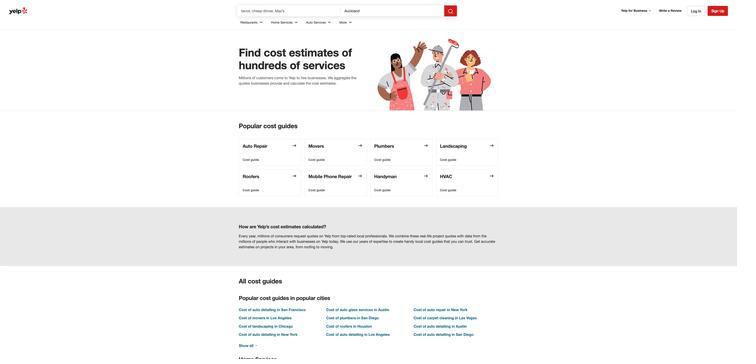 Task type: locate. For each thing, give the bounding box(es) containing it.
hundreds
[[239, 59, 287, 72]]

24 chevron down v2 image right the 'auto services' at the top left
[[327, 20, 333, 25]]

find
[[239, 46, 261, 59]]

0 horizontal spatial 24 chevron down v2 image
[[327, 20, 333, 25]]

auto for cost of auto detailing in austin
[[428, 324, 435, 329]]

millions up people
[[258, 234, 270, 238]]

in up francisco
[[291, 295, 295, 301]]

roofers
[[340, 324, 353, 329]]

detailing down cost of roofers in houston link
[[349, 332, 364, 337]]

quotes down millions
[[239, 81, 250, 85]]

24 arrow right v2 image for roofers
[[292, 173, 297, 179]]

detailing for cost of auto detailing in san diego
[[436, 332, 451, 337]]

a
[[669, 9, 671, 12]]

0 horizontal spatial auto
[[243, 143, 253, 149]]

1 24 chevron down v2 image from the left
[[259, 20, 264, 25]]

show
[[239, 344, 249, 348]]

in right glass
[[374, 308, 378, 312]]

1 vertical spatial york
[[290, 332, 298, 337]]

cost guide down mobile
[[309, 188, 325, 192]]

1 vertical spatial services
[[359, 308, 373, 312]]

new for detailing
[[281, 332, 289, 337]]

0 vertical spatial estimates
[[289, 46, 339, 59]]

quotes inside millions of customers come to yelp to hire businesses. we aggregate the quotes businesses provide and calculate the cost estimates.
[[239, 81, 250, 85]]

popular cost guides in popular cities
[[239, 295, 331, 301]]

vegas
[[467, 316, 477, 320]]

0 horizontal spatial san
[[281, 308, 288, 312]]

1 horizontal spatial repair
[[339, 174, 352, 179]]

24 chevron down v2 image inside "more" link
[[348, 20, 353, 25]]

24 arrow right v2 image
[[292, 143, 297, 148], [358, 143, 363, 148], [490, 143, 495, 148], [292, 173, 297, 179], [358, 173, 363, 179], [490, 173, 495, 179]]

detailing
[[261, 308, 276, 312], [436, 324, 451, 329], [261, 332, 276, 337], [349, 332, 364, 337], [436, 332, 451, 337]]

cost guide for landscaping
[[440, 158, 457, 162]]

businesses.
[[308, 76, 327, 80]]

angeles
[[278, 316, 292, 320], [376, 332, 390, 337]]

we
[[328, 76, 333, 80], [389, 234, 394, 238], [340, 240, 346, 244]]

guide for movers
[[317, 158, 325, 162]]

1 horizontal spatial services
[[359, 308, 373, 312]]

services up businesses.
[[303, 59, 346, 72]]

local
[[357, 234, 365, 238], [416, 240, 423, 244]]

2 services from the left
[[314, 20, 326, 24]]

auto up carpet
[[428, 308, 435, 312]]

1 horizontal spatial services
[[314, 20, 326, 24]]

come
[[275, 76, 284, 80]]

0 vertical spatial we
[[328, 76, 333, 80]]

auto down roofers
[[340, 332, 348, 337]]

in inside every year, millions of consumers request quotes on yelp from top-rated local professionals. we combine these real-life project quotes with data from the millions of people who interact with businesses on yelp today. we use our years of expertise to create handy local cost guides that you can trust. get accurate estimates on projects in your area, from roofing to moving.
[[275, 245, 278, 249]]

auto down cost of auto detailing in austin
[[428, 332, 435, 337]]

yelp inside millions of customers come to yelp to hire businesses. we aggregate the quotes businesses provide and calculate the cost estimates.
[[289, 76, 296, 80]]

1 vertical spatial san
[[362, 316, 368, 320]]

projects
[[261, 245, 274, 249]]

cost guide down "movers"
[[309, 158, 325, 162]]

2 popular from the top
[[239, 295, 259, 301]]

guides
[[278, 122, 298, 130], [432, 240, 443, 244], [263, 277, 282, 285], [272, 295, 289, 301]]

2 horizontal spatial san
[[456, 332, 463, 337]]

0 vertical spatial local
[[357, 234, 365, 238]]

estimates inside every year, millions of consumers request quotes on yelp from top-rated local professionals. we combine these real-life project quotes with data from the millions of people who interact with businesses on yelp today. we use our years of expertise to create handy local cost guides that you can trust. get accurate estimates on projects in your area, from roofing to moving.
[[239, 245, 255, 249]]

cost guide down the 'hvac'
[[440, 188, 457, 192]]

mobile phone repair
[[309, 174, 352, 179]]

of
[[342, 46, 352, 59], [290, 59, 300, 72], [252, 76, 256, 80], [271, 234, 274, 238], [252, 240, 256, 244], [369, 240, 373, 244], [248, 308, 252, 312], [336, 308, 339, 312], [423, 308, 427, 312], [248, 316, 252, 320], [336, 316, 339, 320], [423, 316, 427, 320], [248, 324, 252, 329], [336, 324, 339, 329], [423, 324, 427, 329], [248, 332, 252, 337], [336, 332, 339, 337], [423, 332, 427, 337]]

1 horizontal spatial 24 chevron down v2 image
[[348, 20, 353, 25]]

year,
[[249, 234, 257, 238]]

1 horizontal spatial 16 chevron down v2 image
[[649, 9, 653, 12]]

landscaping
[[440, 143, 467, 149]]

auto inside business categories element
[[307, 20, 313, 24]]

cost inside every year, millions of consumers request quotes on yelp from top-rated local professionals. we combine these real-life project quotes with data from the millions of people who interact with businesses on yelp today. we use our years of expertise to create handy local cost guides that you can trust. get accurate estimates on projects in your area, from roofing to moving.
[[424, 240, 431, 244]]

1 horizontal spatial new
[[452, 308, 459, 312]]

1 horizontal spatial businesses
[[297, 240, 316, 244]]

None field
[[241, 8, 338, 13], [345, 8, 441, 13]]

los down cost of auto detailing in san francisco
[[271, 316, 277, 320]]

0 vertical spatial services
[[303, 59, 346, 72]]

search image
[[448, 9, 454, 14]]

guide down handyman
[[383, 188, 391, 192]]

cost of auto detailing in los angeles
[[327, 332, 390, 337]]

cost of auto repair in new york
[[414, 308, 468, 312]]

0 horizontal spatial new
[[281, 332, 289, 337]]

1 vertical spatial 16 chevron down v2 image
[[255, 344, 258, 348]]

1 none field from the left
[[241, 8, 338, 13]]

get
[[475, 240, 481, 244]]

auto up plumbers
[[340, 308, 348, 312]]

popular for popular cost guides in popular cities
[[239, 295, 259, 301]]

cost guide down auto repair
[[243, 158, 259, 162]]

movers
[[253, 316, 266, 320]]

new
[[452, 308, 459, 312], [281, 332, 289, 337]]

cost guide down landscaping
[[440, 158, 457, 162]]

2 vertical spatial estimates
[[239, 245, 255, 249]]

0 vertical spatial austin
[[379, 308, 390, 312]]

san up houston
[[362, 316, 368, 320]]

repair right phone on the left of page
[[339, 174, 352, 179]]

auto down "landscaping"
[[253, 332, 260, 337]]

0 horizontal spatial york
[[290, 332, 298, 337]]

1 horizontal spatial york
[[460, 308, 468, 312]]

los down houston
[[369, 332, 375, 337]]

the right aggregate
[[352, 76, 357, 80]]

cost of auto detailing in austin
[[414, 324, 467, 329]]

guide for handyman
[[383, 188, 391, 192]]

24 arrow right v2 image for hvac
[[490, 173, 495, 179]]

0 vertical spatial businesses
[[251, 81, 269, 85]]

1 vertical spatial the
[[306, 81, 311, 85]]

cost guide down roofers
[[243, 188, 259, 192]]

on
[[319, 234, 324, 238], [317, 240, 321, 244], [256, 245, 260, 249]]

2 horizontal spatial we
[[389, 234, 394, 238]]

2 24 arrow right v2 image from the top
[[424, 173, 429, 179]]

0 vertical spatial diego
[[369, 316, 379, 320]]

guides inside every year, millions of consumers request quotes on yelp from top-rated local professionals. we combine these real-life project quotes with data from the millions of people who interact with businesses on yelp today. we use our years of expertise to create handy local cost guides that you can trust. get accurate estimates on projects in your area, from roofing to moving.
[[432, 240, 443, 244]]

1 vertical spatial with
[[290, 240, 296, 244]]

1 horizontal spatial local
[[416, 240, 423, 244]]

cost of auto detailing in new york link
[[239, 332, 298, 337]]

detailing up cost of auto detailing in san diego
[[436, 324, 451, 329]]

new up cleaning
[[452, 308, 459, 312]]

the
[[352, 76, 357, 80], [306, 81, 311, 85], [482, 234, 487, 238]]

yelp up calculate
[[289, 76, 296, 80]]

we down top-
[[340, 240, 346, 244]]

quotes up the you
[[446, 234, 457, 238]]

2 none field from the left
[[345, 8, 441, 13]]

1 vertical spatial popular
[[239, 295, 259, 301]]

0 vertical spatial auto
[[307, 20, 313, 24]]

1 horizontal spatial the
[[352, 76, 357, 80]]

millions of customers come to yelp to hire businesses. we aggregate the quotes businesses provide and calculate the cost estimates.
[[239, 76, 357, 85]]

phone
[[324, 174, 337, 179]]

guide down mobile
[[317, 188, 325, 192]]

york
[[460, 308, 468, 312], [290, 332, 298, 337]]

plumbers
[[340, 316, 356, 320]]

0 horizontal spatial angeles
[[278, 316, 292, 320]]

1 vertical spatial repair
[[339, 174, 352, 179]]

from up get
[[474, 234, 481, 238]]

yelp
[[622, 9, 628, 12], [289, 76, 296, 80], [325, 234, 331, 238], [322, 240, 329, 244]]

1 24 chevron down v2 image from the left
[[327, 20, 333, 25]]

handy
[[405, 240, 415, 244]]

quotes
[[239, 81, 250, 85], [307, 234, 318, 238], [446, 234, 457, 238]]

0 horizontal spatial services
[[303, 59, 346, 72]]

aggregate
[[334, 76, 351, 80]]

0 horizontal spatial repair
[[254, 143, 268, 149]]

estimates
[[289, 46, 339, 59], [281, 224, 301, 229], [239, 245, 255, 249]]

0 vertical spatial new
[[452, 308, 459, 312]]

all cost guides
[[239, 277, 282, 285]]

1 horizontal spatial with
[[458, 234, 464, 238]]

detailing down cost of auto detailing in austin link
[[436, 332, 451, 337]]

moving.
[[321, 245, 334, 249]]

24 chevron down v2 image for auto services
[[327, 20, 333, 25]]

0 horizontal spatial 24 chevron down v2 image
[[259, 20, 264, 25]]

in down cost of auto glass services in austin
[[357, 316, 361, 320]]

24 chevron down v2 image
[[259, 20, 264, 25], [294, 20, 299, 25]]

los
[[271, 316, 277, 320], [369, 332, 375, 337]]

the down hire
[[306, 81, 311, 85]]

to left create
[[390, 240, 393, 244]]

millions
[[258, 234, 270, 238], [239, 240, 251, 244]]

0 vertical spatial san
[[281, 308, 288, 312]]

1 horizontal spatial 24 chevron down v2 image
[[294, 20, 299, 25]]

1 popular from the top
[[239, 122, 262, 130]]

2 horizontal spatial the
[[482, 234, 487, 238]]

popular up auto repair
[[239, 122, 262, 130]]

roofers
[[243, 174, 259, 179]]

none field find
[[241, 8, 338, 13]]

0 horizontal spatial the
[[306, 81, 311, 85]]

24 chevron down v2 image right restaurants
[[259, 20, 264, 25]]

auto for auto repair
[[243, 143, 253, 149]]

1 vertical spatial angeles
[[376, 332, 390, 337]]

24 chevron down v2 image for more
[[348, 20, 353, 25]]

businesses inside millions of customers come to yelp to hire businesses. we aggregate the quotes businesses provide and calculate the cost estimates.
[[251, 81, 269, 85]]

24 chevron down v2 image right 'more'
[[348, 20, 353, 25]]

1 horizontal spatial none field
[[345, 8, 441, 13]]

how
[[239, 224, 249, 229]]

business
[[634, 9, 648, 12]]

detailing up cost of movers in los angeles link
[[261, 308, 276, 312]]

show all
[[239, 344, 255, 348]]

sign up
[[712, 9, 725, 13]]

24 chevron down v2 image inside home services link
[[294, 20, 299, 25]]

guide down "plumbers"
[[383, 158, 391, 162]]

new down chicago
[[281, 332, 289, 337]]

repair
[[436, 308, 446, 312]]

0 vertical spatial popular
[[239, 122, 262, 130]]

services inside find cost estimates of hundreds of services
[[303, 59, 346, 72]]

cost guide for roofers
[[243, 188, 259, 192]]

2 24 chevron down v2 image from the left
[[294, 20, 299, 25]]

the up accurate
[[482, 234, 487, 238]]

cost guide down handyman
[[375, 188, 391, 192]]

diego
[[369, 316, 379, 320], [464, 332, 474, 337]]

york for cost of auto detailing in new york
[[290, 332, 298, 337]]

0 vertical spatial angeles
[[278, 316, 292, 320]]

up
[[720, 9, 725, 13]]

1 24 arrow right v2 image from the top
[[424, 143, 429, 148]]

diego up houston
[[369, 316, 379, 320]]

detailing down cost of landscaping in chicago
[[261, 332, 276, 337]]

businesses inside every year, millions of consumers request quotes on yelp from top-rated local professionals. we combine these real-life project quotes with data from the millions of people who interact with businesses on yelp today. we use our years of expertise to create handy local cost guides that you can trust. get accurate estimates on projects in your area, from roofing to moving.
[[297, 240, 316, 244]]

the inside every year, millions of consumers request quotes on yelp from top-rated local professionals. we combine these real-life project quotes with data from the millions of people who interact with businesses on yelp today. we use our years of expertise to create handy local cost guides that you can trust. get accurate estimates on projects in your area, from roofing to moving.
[[482, 234, 487, 238]]

popular down all
[[239, 295, 259, 301]]

our
[[353, 240, 359, 244]]

repair
[[254, 143, 268, 149], [339, 174, 352, 179]]

rated
[[348, 234, 356, 238]]

cleaning
[[440, 316, 454, 320]]

2 horizontal spatial from
[[474, 234, 481, 238]]

detailing for cost of auto detailing in san francisco
[[261, 308, 276, 312]]

that
[[444, 240, 451, 244]]

write a review link
[[658, 6, 684, 15]]

san down las at the right
[[456, 332, 463, 337]]

cost of auto detailing in new york
[[239, 332, 298, 337]]

to right roofing
[[317, 245, 320, 249]]

guide for hvac
[[448, 188, 457, 192]]

cost guide for mobile phone repair
[[309, 188, 325, 192]]

0 horizontal spatial los
[[271, 316, 277, 320]]

of for cost of landscaping in chicago
[[248, 324, 252, 329]]

24 arrow right v2 image for landscaping
[[490, 143, 495, 148]]

16 chevron down v2 image right all
[[255, 344, 258, 348]]

0 horizontal spatial services
[[281, 20, 293, 24]]

more
[[340, 20, 347, 24]]

0 horizontal spatial we
[[328, 76, 333, 80]]

cost
[[264, 46, 286, 59], [312, 81, 319, 85], [264, 122, 276, 130], [271, 224, 280, 229], [424, 240, 431, 244], [248, 277, 261, 285], [260, 295, 271, 301]]

with up can
[[458, 234, 464, 238]]

cost guide
[[243, 158, 259, 162], [309, 158, 325, 162], [375, 158, 391, 162], [440, 158, 457, 162], [243, 188, 259, 192], [309, 188, 325, 192], [375, 188, 391, 192], [440, 188, 457, 192]]

accurate
[[482, 240, 496, 244]]

cost inside find cost estimates of hundreds of services
[[264, 46, 286, 59]]

we inside millions of customers come to yelp to hire businesses. we aggregate the quotes businesses provide and calculate the cost estimates.
[[328, 76, 333, 80]]

in left your
[[275, 245, 278, 249]]

0 vertical spatial repair
[[254, 143, 268, 149]]

auto up the movers
[[253, 308, 260, 312]]

0 horizontal spatial none field
[[241, 8, 338, 13]]

1 vertical spatial 24 arrow right v2 image
[[424, 173, 429, 179]]

restaurants
[[241, 20, 258, 24]]

businesses down the customers
[[251, 81, 269, 85]]

log in
[[692, 9, 702, 13]]

24 chevron down v2 image inside auto services link
[[327, 20, 333, 25]]

0 vertical spatial york
[[460, 308, 468, 312]]

0 vertical spatial 16 chevron down v2 image
[[649, 9, 653, 12]]

1 vertical spatial millions
[[239, 240, 251, 244]]

yelp's
[[258, 224, 270, 229]]

0 horizontal spatial quotes
[[239, 81, 250, 85]]

1 vertical spatial auto
[[243, 143, 253, 149]]

yelp left for
[[622, 9, 628, 12]]

business categories element
[[237, 16, 729, 30]]

of inside millions of customers come to yelp to hire businesses. we aggregate the quotes businesses provide and calculate the cost estimates.
[[252, 76, 256, 80]]

none field near
[[345, 8, 441, 13]]

auto services
[[307, 20, 326, 24]]

repair down popular cost guides
[[254, 143, 268, 149]]

from right area,
[[296, 245, 303, 249]]

0 horizontal spatial 16 chevron down v2 image
[[255, 344, 258, 348]]

16 chevron down v2 image
[[649, 9, 653, 12], [255, 344, 258, 348]]

guide down landscaping
[[448, 158, 457, 162]]

24 arrow right v2 image for movers
[[358, 143, 363, 148]]

we up create
[[389, 234, 394, 238]]

24 chevron down v2 image inside restaurants link
[[259, 20, 264, 25]]

auto down carpet
[[428, 324, 435, 329]]

from up today.
[[332, 234, 340, 238]]

in down chicago
[[277, 332, 280, 337]]

1 horizontal spatial millions
[[258, 234, 270, 238]]

millions down every
[[239, 240, 251, 244]]

of for cost of auto glass services in austin
[[336, 308, 339, 312]]

1 services from the left
[[281, 20, 293, 24]]

in left las at the right
[[455, 316, 459, 320]]

of for millions of customers come to yelp to hire businesses. we aggregate the quotes businesses provide and calculate the cost estimates.
[[252, 76, 256, 80]]

guide for roofers
[[251, 188, 259, 192]]

1 horizontal spatial we
[[340, 240, 346, 244]]

all
[[250, 344, 254, 348]]

guide down auto repair
[[251, 158, 259, 162]]

24 chevron down v2 image
[[327, 20, 333, 25], [348, 20, 353, 25]]

1 vertical spatial new
[[281, 332, 289, 337]]

services right glass
[[359, 308, 373, 312]]

guide
[[251, 158, 259, 162], [317, 158, 325, 162], [383, 158, 391, 162], [448, 158, 457, 162], [251, 188, 259, 192], [317, 188, 325, 192], [383, 188, 391, 192], [448, 188, 457, 192]]

1 horizontal spatial diego
[[464, 332, 474, 337]]

2 vertical spatial the
[[482, 234, 487, 238]]

local up the years
[[357, 234, 365, 238]]

0 horizontal spatial austin
[[379, 308, 390, 312]]

auto for cost of auto detailing in san francisco
[[253, 308, 260, 312]]

1 horizontal spatial auto
[[307, 20, 313, 24]]

1 horizontal spatial los
[[369, 332, 375, 337]]

2 vertical spatial san
[[456, 332, 463, 337]]

2 vertical spatial we
[[340, 240, 346, 244]]

cost guide for plumbers
[[375, 158, 391, 162]]

1 vertical spatial estimates
[[281, 224, 301, 229]]

2 24 chevron down v2 image from the left
[[348, 20, 353, 25]]

york down chicago
[[290, 332, 298, 337]]

guide down roofers
[[251, 188, 259, 192]]

local down real-
[[416, 240, 423, 244]]

services for auto services
[[314, 20, 326, 24]]

york up las at the right
[[460, 308, 468, 312]]

glass
[[349, 308, 358, 312]]

None search field
[[238, 5, 458, 16]]

popular
[[297, 295, 316, 301]]

we up estimates.
[[328, 76, 333, 80]]

businesses up roofing
[[297, 240, 316, 244]]

in down houston
[[365, 332, 368, 337]]

diego down vegas
[[464, 332, 474, 337]]

use
[[347, 240, 352, 244]]

24 arrow right v2 image
[[424, 143, 429, 148], [424, 173, 429, 179]]

with up area,
[[290, 240, 296, 244]]

1 vertical spatial on
[[317, 240, 321, 244]]

estimates.
[[320, 81, 337, 85]]

1 horizontal spatial austin
[[456, 324, 467, 329]]

of for cost of carpet cleaning in las vegas
[[423, 316, 427, 320]]

guide down "movers"
[[317, 158, 325, 162]]

cost guide down "plumbers"
[[375, 158, 391, 162]]

0 horizontal spatial businesses
[[251, 81, 269, 85]]

1 vertical spatial businesses
[[297, 240, 316, 244]]

16 chevron down v2 image right "business"
[[649, 9, 653, 12]]

cost guide for hvac
[[440, 188, 457, 192]]

of for cost of auto repair in new york
[[423, 308, 427, 312]]

guide down the 'hvac'
[[448, 188, 457, 192]]

0 vertical spatial 24 arrow right v2 image
[[424, 143, 429, 148]]

san down popular cost guides in popular cities
[[281, 308, 288, 312]]

2 horizontal spatial quotes
[[446, 234, 457, 238]]

quotes down calculated?
[[307, 234, 318, 238]]

services
[[303, 59, 346, 72], [359, 308, 373, 312]]

24 chevron down v2 image down find text field
[[294, 20, 299, 25]]

1 vertical spatial we
[[389, 234, 394, 238]]



Task type: vqa. For each thing, say whether or not it's contained in the screenshot.
was to the bottom
no



Task type: describe. For each thing, give the bounding box(es) containing it.
cost of auto detailing in san diego
[[414, 332, 474, 337]]

francisco
[[289, 308, 306, 312]]

show all button
[[239, 344, 258, 348]]

24 chevron down v2 image for home services
[[294, 20, 299, 25]]

in down cost of plumbers in san diego link
[[354, 324, 357, 329]]

york for cost of auto repair in new york
[[460, 308, 468, 312]]

request
[[294, 234, 306, 238]]

find cost estimates of hundreds of services
[[239, 46, 352, 72]]

every year, millions of consumers request quotes on yelp from top-rated local professionals. we combine these real-life project quotes with data from the millions of people who interact with businesses on yelp today. we use our years of expertise to create handy local cost guides that you can trust. get accurate estimates on projects in your area, from roofing to moving.
[[239, 234, 496, 249]]

Near text field
[[345, 8, 441, 13]]

trust.
[[465, 240, 474, 244]]

cost guide for auto repair
[[243, 158, 259, 162]]

to up calculate
[[297, 76, 300, 80]]

calculated?
[[302, 224, 326, 229]]

are
[[250, 224, 256, 229]]

1 horizontal spatial from
[[332, 234, 340, 238]]

24 chevron down v2 image for restaurants
[[259, 20, 264, 25]]

plumbers
[[375, 143, 395, 149]]

guide for auto repair
[[251, 158, 259, 162]]

people
[[257, 240, 268, 244]]

log
[[692, 9, 698, 13]]

sign
[[712, 9, 719, 13]]

write a review
[[660, 9, 682, 12]]

1 vertical spatial austin
[[456, 324, 467, 329]]

combine
[[395, 234, 409, 238]]

0 vertical spatial millions
[[258, 234, 270, 238]]

0 vertical spatial los
[[271, 316, 277, 320]]

cost inside millions of customers come to yelp to hire businesses. we aggregate the quotes businesses provide and calculate the cost estimates.
[[312, 81, 319, 85]]

in left chicago
[[275, 324, 278, 329]]

in up cost of landscaping in chicago link
[[267, 316, 270, 320]]

auto for cost of auto repair in new york
[[428, 308, 435, 312]]

today.
[[330, 240, 339, 244]]

1 horizontal spatial san
[[362, 316, 368, 320]]

expertise
[[374, 240, 389, 244]]

cost of carpet cleaning in las vegas
[[414, 316, 477, 320]]

of for cost of auto detailing in austin
[[423, 324, 427, 329]]

Find text field
[[241, 8, 338, 13]]

and
[[284, 81, 290, 85]]

top-
[[341, 234, 348, 238]]

guides for all cost guides
[[263, 277, 282, 285]]

you
[[452, 240, 457, 244]]

mobile
[[309, 174, 323, 179]]

chicago
[[279, 324, 293, 329]]

landscaping
[[253, 324, 274, 329]]

who
[[269, 240, 275, 244]]

life
[[428, 234, 432, 238]]

0 horizontal spatial local
[[357, 234, 365, 238]]

cost of auto glass services in austin link
[[327, 308, 390, 312]]

can
[[458, 240, 464, 244]]

auto services link
[[303, 16, 336, 30]]

more link
[[336, 16, 357, 30]]

16 chevron down v2 image inside show all button
[[255, 344, 258, 348]]

yelp for business button
[[620, 6, 654, 15]]

0 horizontal spatial with
[[290, 240, 296, 244]]

detailing for cost of auto detailing in new york
[[261, 332, 276, 337]]

of for cost of auto detailing in san diego
[[423, 332, 427, 337]]

0 vertical spatial with
[[458, 234, 464, 238]]

all
[[239, 277, 246, 285]]

restaurants link
[[237, 16, 268, 30]]

0 horizontal spatial millions
[[239, 240, 251, 244]]

customers
[[257, 76, 274, 80]]

cost of auto detailing in san francisco
[[239, 308, 306, 312]]

cost of auto detailing in san diego link
[[414, 332, 474, 337]]

sign up link
[[709, 6, 729, 16]]

san for cost of auto detailing in san francisco
[[281, 308, 288, 312]]

handyman
[[375, 174, 397, 179]]

auto for cost of auto detailing in new york
[[253, 332, 260, 337]]

your
[[279, 245, 286, 249]]

24 arrow right v2 image for mobile phone repair
[[358, 173, 363, 179]]

yelp for business
[[622, 9, 648, 12]]

guide for landscaping
[[448, 158, 457, 162]]

16 chevron down v2 image inside yelp for business button
[[649, 9, 653, 12]]

auto for cost of auto detailing in san diego
[[428, 332, 435, 337]]

new for repair
[[452, 308, 459, 312]]

home services link
[[268, 16, 303, 30]]

in down popular cost guides in popular cities
[[277, 308, 280, 312]]

cost of plumbers in san diego
[[327, 316, 379, 320]]

of for cost of roofers in houston
[[336, 324, 339, 329]]

movers
[[309, 143, 324, 149]]

cost of movers in los angeles
[[239, 316, 292, 320]]

auto for cost of auto glass services in austin
[[340, 308, 348, 312]]

cost guide for handyman
[[375, 188, 391, 192]]

1 vertical spatial los
[[369, 332, 375, 337]]

professionals.
[[366, 234, 388, 238]]

0 vertical spatial on
[[319, 234, 324, 238]]

hvac
[[440, 174, 453, 179]]

in down cleaning
[[452, 324, 455, 329]]

consumers
[[275, 234, 293, 238]]

san for cost of auto detailing in san diego
[[456, 332, 463, 337]]

cost of auto detailing in san francisco link
[[239, 308, 306, 312]]

cost of plumbers in san diego link
[[327, 316, 379, 320]]

0 horizontal spatial from
[[296, 245, 303, 249]]

yelp up moving.
[[322, 240, 329, 244]]

estimates inside find cost estimates of hundreds of services
[[289, 46, 339, 59]]

guide for mobile phone repair
[[317, 188, 325, 192]]

24 arrow right v2 image for auto repair
[[292, 143, 297, 148]]

0 horizontal spatial diego
[[369, 316, 379, 320]]

guides for popular cost guides in popular cities
[[272, 295, 289, 301]]

cost of landscaping in chicago link
[[239, 324, 293, 329]]

hire
[[301, 76, 307, 80]]

of for cost of plumbers in san diego
[[336, 316, 339, 320]]

years
[[360, 240, 368, 244]]

detailing for cost of auto detailing in los angeles
[[349, 332, 364, 337]]

of for cost of auto detailing in los angeles
[[336, 332, 339, 337]]

24 arrow right v2 image for plumbers
[[424, 143, 429, 148]]

1 horizontal spatial angeles
[[376, 332, 390, 337]]

1 vertical spatial diego
[[464, 332, 474, 337]]

auto for cost of auto detailing in los angeles
[[340, 332, 348, 337]]

cities
[[317, 295, 331, 301]]

auto repair
[[243, 143, 268, 149]]

review
[[671, 9, 682, 12]]

0 vertical spatial the
[[352, 76, 357, 80]]

yelp inside button
[[622, 9, 628, 12]]

1 horizontal spatial quotes
[[307, 234, 318, 238]]

area,
[[287, 245, 295, 249]]

cost of roofers in houston link
[[327, 324, 372, 329]]

home
[[271, 20, 280, 24]]

las
[[460, 316, 466, 320]]

guides for popular cost guides
[[278, 122, 298, 130]]

in
[[699, 9, 702, 13]]

guide for plumbers
[[383, 158, 391, 162]]

24 arrow right v2 image for handyman
[[424, 173, 429, 179]]

home services
[[271, 20, 293, 24]]

cost of movers in los angeles link
[[239, 316, 292, 320]]

2 vertical spatial on
[[256, 245, 260, 249]]

popular for popular cost guides
[[239, 122, 262, 130]]

interact
[[276, 240, 289, 244]]

houston
[[358, 324, 372, 329]]

in right repair
[[447, 308, 451, 312]]

real-
[[420, 234, 428, 238]]

how are yelp's cost estimates calculated?
[[239, 224, 326, 229]]

carpet
[[428, 316, 439, 320]]

popular cost guides
[[239, 122, 298, 130]]

yelp up today.
[[325, 234, 331, 238]]

services for home services
[[281, 20, 293, 24]]

auto for auto services
[[307, 20, 313, 24]]

1 vertical spatial local
[[416, 240, 423, 244]]

millions
[[239, 76, 251, 80]]

project
[[433, 234, 445, 238]]

cost of roofers in houston
[[327, 324, 372, 329]]

for
[[629, 9, 633, 12]]

of for cost of auto detailing in new york
[[248, 332, 252, 337]]

detailing for cost of auto detailing in austin
[[436, 324, 451, 329]]

cost of auto repair in new york link
[[414, 308, 468, 312]]

cost guide for movers
[[309, 158, 325, 162]]

in down cost of auto detailing in austin link
[[452, 332, 455, 337]]

of for cost of movers in los angeles
[[248, 316, 252, 320]]

of for cost of auto detailing in san francisco
[[248, 308, 252, 312]]

to up and at left top
[[285, 76, 288, 80]]



